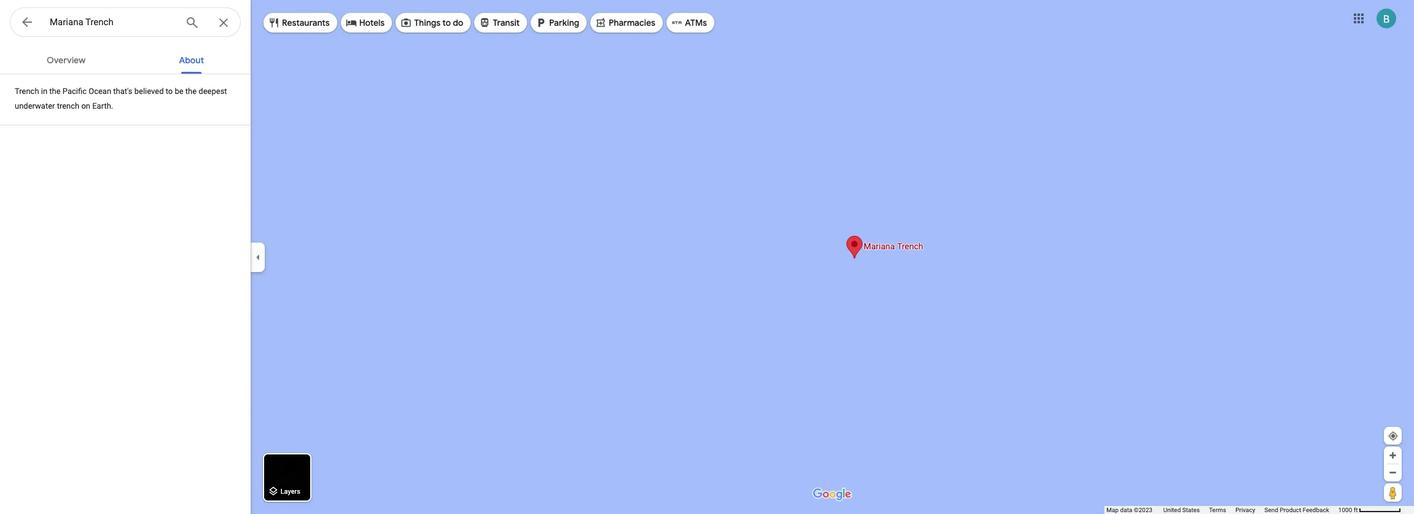 Task type: locate. For each thing, give the bounding box(es) containing it.
the
[[49, 87, 61, 96], [185, 87, 197, 96]]

parking button
[[531, 8, 587, 37]]

none field inside the mariana trench field
[[50, 15, 175, 29]]

things to do
[[414, 17, 463, 28]]

0 vertical spatial to
[[442, 17, 451, 28]]

overview button
[[37, 44, 95, 74]]

trench in the pacific ocean that's believed to be the deepest underwater trench on earth.
[[15, 87, 227, 111]]

zoom out image
[[1388, 468, 1398, 477]]

1000 ft
[[1338, 507, 1358, 514]]

0 horizontal spatial to
[[166, 87, 173, 96]]

1 horizontal spatial to
[[442, 17, 451, 28]]

parking
[[549, 17, 579, 28]]

united states
[[1163, 507, 1200, 514]]

to left do
[[442, 17, 451, 28]]

layers
[[281, 488, 300, 496]]

to inside button
[[442, 17, 451, 28]]

restaurants
[[282, 17, 330, 28]]

1 vertical spatial to
[[166, 87, 173, 96]]

about button
[[169, 44, 214, 74]]

things to do button
[[396, 8, 471, 37]]

tab list
[[0, 44, 251, 74]]

things
[[414, 17, 440, 28]]

privacy button
[[1236, 506, 1255, 514]]

about
[[179, 55, 204, 66]]

tab list containing overview
[[0, 44, 251, 74]]

data
[[1120, 507, 1132, 514]]

transit button
[[474, 8, 527, 37]]

do
[[453, 17, 463, 28]]

pharmacies
[[609, 17, 655, 28]]

0 horizontal spatial the
[[49, 87, 61, 96]]

footer
[[1107, 506, 1338, 514]]

None field
[[50, 15, 175, 29]]

transit
[[493, 17, 520, 28]]

footer containing map data ©2023
[[1107, 506, 1338, 514]]

©2023
[[1134, 507, 1153, 514]]

terms
[[1209, 507, 1226, 514]]

the right in at the top left
[[49, 87, 61, 96]]

google maps element
[[0, 0, 1414, 514]]

to
[[442, 17, 451, 28], [166, 87, 173, 96]]

that's
[[113, 87, 132, 96]]

on
[[81, 101, 90, 111]]

the right be
[[185, 87, 197, 96]]

in
[[41, 87, 47, 96]]

to left be
[[166, 87, 173, 96]]

zoom in image
[[1388, 451, 1398, 460]]

show your location image
[[1388, 431, 1399, 442]]

earth.
[[92, 101, 113, 111]]

1000
[[1338, 507, 1352, 514]]

1 horizontal spatial the
[[185, 87, 197, 96]]

to inside trench in the pacific ocean that's believed to be the deepest underwater trench on earth.
[[166, 87, 173, 96]]



Task type: describe. For each thing, give the bounding box(es) containing it.
product
[[1280, 507, 1301, 514]]

atms button
[[666, 8, 714, 37]]

1000 ft button
[[1338, 507, 1401, 514]]

pacific
[[63, 87, 87, 96]]

map data ©2023
[[1107, 507, 1154, 514]]

footer inside google maps element
[[1107, 506, 1338, 514]]

hotels button
[[341, 8, 392, 37]]

hotels
[[359, 17, 385, 28]]

1 the from the left
[[49, 87, 61, 96]]

deepest
[[199, 87, 227, 96]]

pharmacies button
[[590, 8, 663, 37]]

privacy
[[1236, 507, 1255, 514]]

underwater
[[15, 101, 55, 111]]

be
[[175, 87, 183, 96]]

tab list inside google maps element
[[0, 44, 251, 74]]


[[20, 14, 34, 31]]

map
[[1107, 507, 1119, 514]]

about mariana trench region
[[0, 74, 251, 514]]

united
[[1163, 507, 1181, 514]]

believed
[[134, 87, 164, 96]]

2 the from the left
[[185, 87, 197, 96]]

atms
[[685, 17, 707, 28]]

united states button
[[1163, 506, 1200, 514]]

google account: brad klo  
(klobrad84@gmail.com) image
[[1377, 8, 1396, 28]]

collapse side panel image
[[251, 250, 265, 264]]

 button
[[10, 7, 44, 39]]

overview
[[47, 55, 86, 66]]

show street view coverage image
[[1384, 483, 1402, 502]]

send product feedback
[[1265, 507, 1329, 514]]

ft
[[1354, 507, 1358, 514]]

trench
[[15, 87, 39, 96]]

states
[[1182, 507, 1200, 514]]

mariana trench main content
[[0, 44, 251, 514]]

Mariana Trench field
[[10, 7, 241, 37]]

trench
[[57, 101, 79, 111]]

ocean
[[89, 87, 111, 96]]

restaurants button
[[264, 8, 337, 37]]

 search field
[[10, 7, 241, 39]]

terms button
[[1209, 506, 1226, 514]]

send
[[1265, 507, 1278, 514]]

send product feedback button
[[1265, 506, 1329, 514]]

feedback
[[1303, 507, 1329, 514]]



Task type: vqa. For each thing, say whether or not it's contained in the screenshot.
5415 corresponding to Blvd,
no



